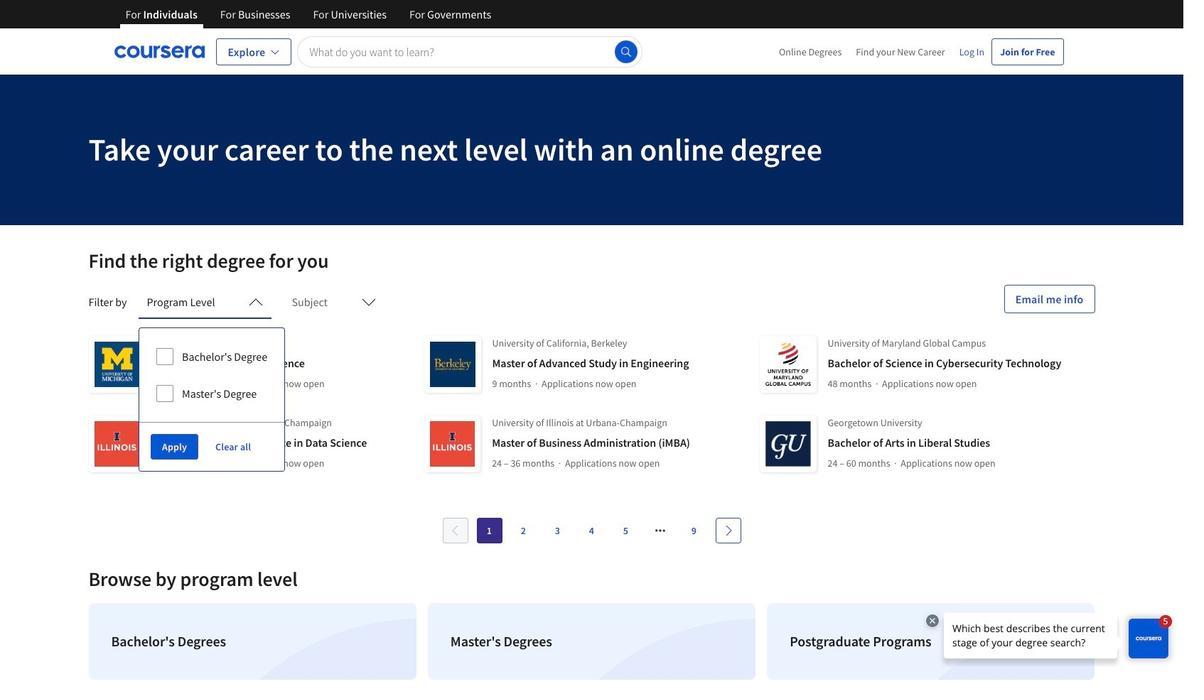 Task type: describe. For each thing, give the bounding box(es) containing it.
1 university of illinois at urbana-champaign image from the left
[[89, 416, 145, 473]]

university of maryland global campus image
[[760, 336, 817, 393]]

university of california, berkeley image
[[424, 336, 481, 393]]

options list list box
[[139, 329, 285, 422]]

university of michigan image
[[89, 336, 145, 393]]

georgetown university image
[[760, 416, 817, 473]]



Task type: locate. For each thing, give the bounding box(es) containing it.
actions toolbar
[[139, 422, 285, 471]]

banner navigation
[[114, 0, 503, 39]]

2 university of illinois at urbana-champaign image from the left
[[424, 416, 481, 473]]

0 horizontal spatial university of illinois at urbana-champaign image
[[89, 416, 145, 473]]

go to next page image
[[723, 525, 734, 537]]

university of illinois at urbana-champaign image
[[89, 416, 145, 473], [424, 416, 481, 473]]

coursera image
[[114, 40, 204, 63]]

None search field
[[298, 36, 642, 67]]

1 horizontal spatial university of illinois at urbana-champaign image
[[424, 416, 481, 473]]

list
[[83, 598, 1101, 685]]



Task type: vqa. For each thing, say whether or not it's contained in the screenshot.
Options list LIST BOX
yes



